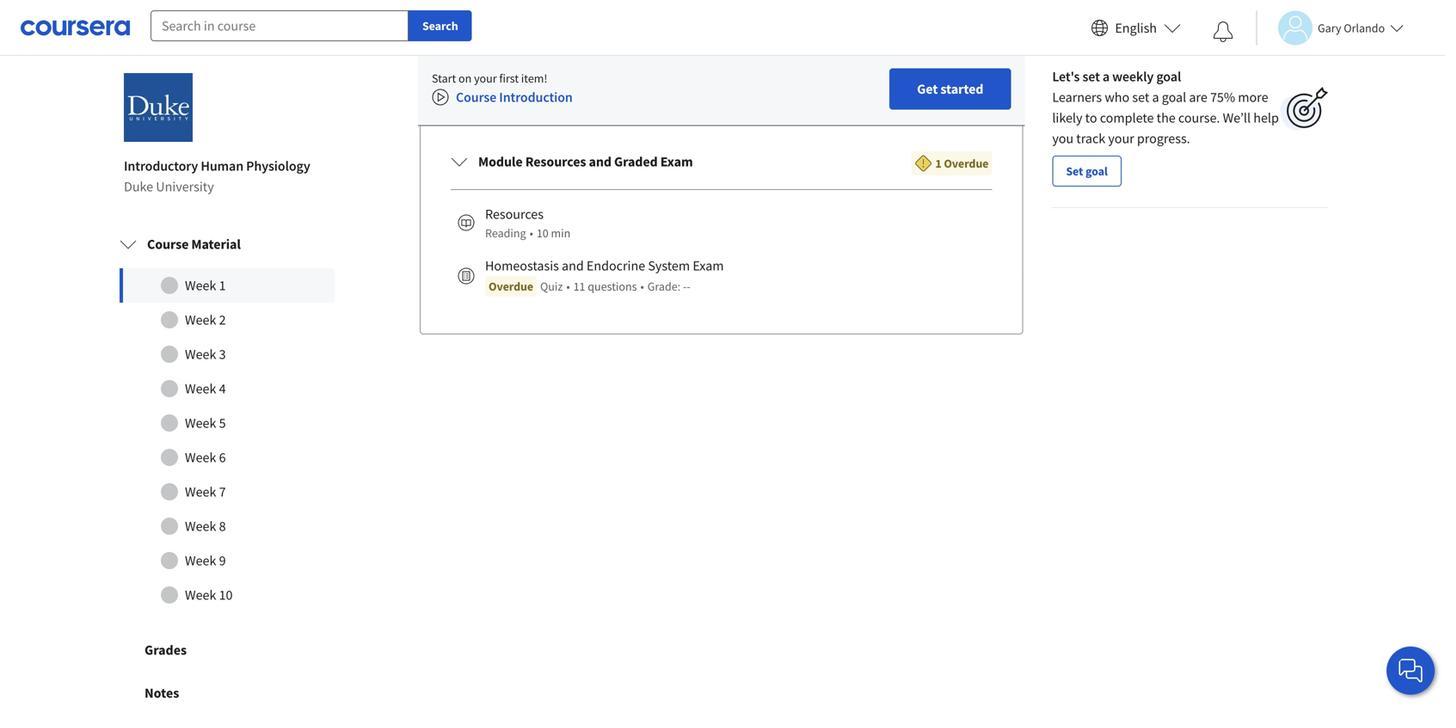 Task type: locate. For each thing, give the bounding box(es) containing it.
0 vertical spatial set
[[1083, 68, 1100, 85]]

exam right the graded
[[661, 153, 693, 170]]

• left 11
[[566, 279, 570, 294]]

exam for homeostasis and endocrine system exam overdue quiz • 11 questions • grade: --
[[693, 257, 724, 275]]

questions for set:
[[570, 82, 619, 97]]

notes link
[[103, 672, 351, 706]]

exam for module resources and graded exam
[[661, 153, 693, 170]]

your
[[474, 71, 497, 86], [1109, 130, 1135, 147]]

track
[[1077, 130, 1106, 147]]

0 vertical spatial practice
[[485, 62, 531, 79]]

3 week from the top
[[185, 346, 216, 363]]

0 vertical spatial 10
[[537, 226, 549, 241]]

0 vertical spatial course
[[456, 89, 497, 106]]

physiology
[[246, 158, 310, 175]]

exam
[[661, 153, 693, 170], [693, 257, 724, 275]]

0 horizontal spatial 1
[[219, 277, 226, 294]]

1 vertical spatial quiz
[[540, 279, 563, 294]]

1 vertical spatial overdue
[[489, 279, 533, 294]]

introductory human physiology duke university
[[124, 158, 310, 195]]

resources reading • 10 min
[[485, 206, 571, 241]]

week inside week 10 link
[[185, 587, 216, 604]]

8 week from the top
[[185, 518, 216, 535]]

6 week from the top
[[185, 449, 216, 466]]

a
[[1103, 68, 1110, 85], [1153, 89, 1159, 106]]

1
[[936, 156, 942, 171], [219, 277, 226, 294]]

1 practice from the top
[[485, 62, 531, 79]]

who
[[1105, 89, 1130, 106]]

goal right the weekly
[[1157, 68, 1182, 85]]

10 week from the top
[[185, 587, 216, 604]]

progress.
[[1137, 130, 1191, 147]]

week inside week 5 link
[[185, 415, 216, 432]]

resources
[[525, 153, 586, 170], [485, 206, 544, 223]]

week 6
[[185, 449, 226, 466]]

0 vertical spatial quiz
[[528, 82, 551, 97]]

week 3 link
[[120, 337, 335, 372]]

notes
[[145, 685, 179, 702]]

questions down the set:
[[570, 82, 619, 97]]

course down on
[[456, 89, 497, 106]]

goal right set
[[1086, 164, 1108, 179]]

1 horizontal spatial 1
[[936, 156, 942, 171]]

1 vertical spatial your
[[1109, 130, 1135, 147]]

8 up 9
[[219, 518, 226, 535]]

week inside week 6 link
[[185, 449, 216, 466]]

quiz
[[528, 82, 551, 97], [540, 279, 563, 294]]

start
[[432, 71, 456, 86]]

grade:
[[648, 279, 681, 294]]

week left 5
[[185, 415, 216, 432]]

0 vertical spatial resources
[[525, 153, 586, 170]]

questions
[[570, 82, 619, 97], [588, 279, 637, 294]]

a up the
[[1153, 89, 1159, 106]]

endocrine right the set:
[[611, 62, 670, 79]]

2 - from the left
[[687, 279, 691, 294]]

exam inside homeostasis and endocrine system exam overdue quiz • 11 questions • grade: --
[[693, 257, 724, 275]]

0 vertical spatial endocrine
[[611, 62, 670, 79]]

overdue
[[944, 156, 989, 171], [489, 279, 533, 294]]

week up week 2 at the top of page
[[185, 277, 216, 294]]

week inside week 8 link
[[185, 518, 216, 535]]

set up learners
[[1083, 68, 1100, 85]]

1 week from the top
[[185, 277, 216, 294]]

questions inside practice problem set: endocrine concepts practice quiz • 8 questions
[[570, 82, 619, 97]]

complete
[[1100, 109, 1154, 127]]

you
[[1053, 130, 1074, 147]]

7
[[219, 484, 226, 501]]

0 horizontal spatial overdue
[[489, 279, 533, 294]]

1 vertical spatial practice
[[485, 82, 526, 97]]

weekly
[[1113, 68, 1154, 85]]

1 horizontal spatial 10
[[537, 226, 549, 241]]

resources right the module
[[525, 153, 586, 170]]

week inside week 1 link
[[185, 277, 216, 294]]

english
[[1115, 19, 1157, 37]]

introductory
[[124, 158, 198, 175]]

questions inside homeostasis and endocrine system exam overdue quiz • 11 questions • grade: --
[[588, 279, 637, 294]]

4 week from the top
[[185, 380, 216, 398]]

0 vertical spatial overdue
[[944, 156, 989, 171]]

graded
[[614, 153, 658, 170]]

endocrine
[[611, 62, 670, 79], [587, 257, 645, 275]]

quiz inside practice problem set: endocrine concepts practice quiz • 8 questions
[[528, 82, 551, 97]]

0 vertical spatial a
[[1103, 68, 1110, 85]]

chat with us image
[[1397, 657, 1425, 685]]

0 vertical spatial exam
[[661, 153, 693, 170]]

0 vertical spatial goal
[[1157, 68, 1182, 85]]

1 vertical spatial set
[[1133, 89, 1150, 106]]

goal up the
[[1162, 89, 1187, 106]]

and up 11
[[562, 257, 584, 275]]

75%
[[1211, 89, 1236, 106]]

2 practice from the top
[[485, 82, 526, 97]]

• right reading
[[530, 226, 533, 241]]

overdue inside homeostasis and endocrine system exam overdue quiz • 11 questions • grade: --
[[489, 279, 533, 294]]

coursera image
[[21, 14, 130, 42]]

week for week 10
[[185, 587, 216, 604]]

questions right 11
[[588, 279, 637, 294]]

goal
[[1157, 68, 1182, 85], [1162, 89, 1187, 106], [1086, 164, 1108, 179]]

0 horizontal spatial course
[[147, 236, 189, 253]]

set down the weekly
[[1133, 89, 1150, 106]]

quiz down problem
[[528, 82, 551, 97]]

-
[[683, 279, 687, 294], [687, 279, 691, 294]]

goal inside learners who set a goal are 75% more likely to complete the course. we'll help you track your progress.
[[1162, 89, 1187, 106]]

1 vertical spatial a
[[1153, 89, 1159, 106]]

endocrine left the system
[[587, 257, 645, 275]]

exam right the system
[[693, 257, 724, 275]]

3
[[219, 346, 226, 363]]

introduction
[[499, 89, 573, 106]]

1 vertical spatial 1
[[219, 277, 226, 294]]

1 up 2
[[219, 277, 226, 294]]

a up who
[[1103, 68, 1110, 85]]

university
[[156, 178, 214, 195]]

1 inside week 1 link
[[219, 277, 226, 294]]

course
[[456, 89, 497, 106], [147, 236, 189, 253]]

•
[[554, 82, 558, 97], [530, 226, 533, 241], [566, 279, 570, 294], [641, 279, 644, 294]]

your right on
[[474, 71, 497, 86]]

started
[[941, 80, 984, 98]]

2 vertical spatial goal
[[1086, 164, 1108, 179]]

1 horizontal spatial your
[[1109, 130, 1135, 147]]

1 down get
[[936, 156, 942, 171]]

week left 4
[[185, 380, 216, 398]]

week inside week 3 link
[[185, 346, 216, 363]]

week 4 link
[[120, 372, 335, 406]]

1 vertical spatial exam
[[693, 257, 724, 275]]

• inside resources reading • 10 min
[[530, 226, 533, 241]]

1 - from the left
[[683, 279, 687, 294]]

more
[[1238, 89, 1269, 106]]

week left 9
[[185, 552, 216, 570]]

and
[[589, 153, 612, 170], [562, 257, 584, 275]]

set
[[1083, 68, 1100, 85], [1133, 89, 1150, 106]]

0 horizontal spatial your
[[474, 71, 497, 86]]

week left 2
[[185, 312, 216, 329]]

week 1
[[185, 277, 226, 294]]

1 horizontal spatial overdue
[[944, 156, 989, 171]]

course inside dropdown button
[[147, 236, 189, 253]]

0 horizontal spatial set
[[1083, 68, 1100, 85]]

1 vertical spatial goal
[[1162, 89, 1187, 106]]

1 vertical spatial endocrine
[[587, 257, 645, 275]]

questions for endocrine
[[588, 279, 637, 294]]

10 down week 9 link
[[219, 587, 233, 604]]

1 vertical spatial and
[[562, 257, 584, 275]]

search button
[[409, 10, 472, 41]]

• inside practice problem set: endocrine concepts practice quiz • 8 questions
[[554, 82, 558, 97]]

quiz left 11
[[540, 279, 563, 294]]

resources up reading
[[485, 206, 544, 223]]

0 vertical spatial questions
[[570, 82, 619, 97]]

overdue down homeostasis on the left of the page
[[489, 279, 533, 294]]

1 vertical spatial 8
[[219, 518, 226, 535]]

let's set a weekly goal
[[1053, 68, 1182, 85]]

quiz for homeostasis
[[540, 279, 563, 294]]

1 horizontal spatial a
[[1153, 89, 1159, 106]]

reading
[[485, 226, 526, 241]]

search
[[422, 18, 458, 34]]

week for week 5
[[185, 415, 216, 432]]

Search in course text field
[[151, 10, 409, 41]]

5 week from the top
[[185, 415, 216, 432]]

english button
[[1084, 0, 1188, 56]]

week left 3
[[185, 346, 216, 363]]

overdue down started
[[944, 156, 989, 171]]

and left the graded
[[589, 153, 612, 170]]

1 horizontal spatial and
[[589, 153, 612, 170]]

0 horizontal spatial and
[[562, 257, 584, 275]]

1 horizontal spatial set
[[1133, 89, 1150, 106]]

1 horizontal spatial course
[[456, 89, 497, 106]]

0 horizontal spatial 10
[[219, 587, 233, 604]]

week 5
[[185, 415, 226, 432]]

week inside week 9 link
[[185, 552, 216, 570]]

course left material
[[147, 236, 189, 253]]

week 1 link
[[120, 269, 335, 303]]

1 vertical spatial questions
[[588, 279, 637, 294]]

let's
[[1053, 68, 1080, 85]]

10 left the min
[[537, 226, 549, 241]]

your down the 'complete'
[[1109, 130, 1135, 147]]

2 week from the top
[[185, 312, 216, 329]]

week 4
[[185, 380, 226, 398]]

week inside week 7 link
[[185, 484, 216, 501]]

quiz inside homeostasis and endocrine system exam overdue quiz • 11 questions • grade: --
[[540, 279, 563, 294]]

week down week 7
[[185, 518, 216, 535]]

1 horizontal spatial 8
[[561, 82, 567, 97]]

set:
[[586, 62, 609, 79]]

8
[[561, 82, 567, 97], [219, 518, 226, 535]]

and inside homeostasis and endocrine system exam overdue quiz • 11 questions • grade: --
[[562, 257, 584, 275]]

1 vertical spatial course
[[147, 236, 189, 253]]

1 vertical spatial 10
[[219, 587, 233, 604]]

practice problem set: endocrine concepts practice quiz • 8 questions
[[485, 62, 726, 97]]

• down problem
[[554, 82, 558, 97]]

set
[[1066, 164, 1084, 179]]

8 down problem
[[561, 82, 567, 97]]

8 inside practice problem set: endocrine concepts practice quiz • 8 questions
[[561, 82, 567, 97]]

week down "week 9"
[[185, 587, 216, 604]]

7 week from the top
[[185, 484, 216, 501]]

help center image
[[1401, 661, 1421, 681]]

problem
[[534, 62, 583, 79]]

10
[[537, 226, 549, 241], [219, 587, 233, 604]]

week left 7
[[185, 484, 216, 501]]

week inside week 2 link
[[185, 312, 216, 329]]

9 week from the top
[[185, 552, 216, 570]]

item!
[[521, 71, 548, 86]]

5
[[219, 415, 226, 432]]

1 vertical spatial resources
[[485, 206, 544, 223]]

0 vertical spatial 8
[[561, 82, 567, 97]]

week
[[185, 277, 216, 294], [185, 312, 216, 329], [185, 346, 216, 363], [185, 380, 216, 398], [185, 415, 216, 432], [185, 449, 216, 466], [185, 484, 216, 501], [185, 518, 216, 535], [185, 552, 216, 570], [185, 587, 216, 604]]

week left 6
[[185, 449, 216, 466]]



Task type: vqa. For each thing, say whether or not it's contained in the screenshot.
left quizzes
no



Task type: describe. For each thing, give the bounding box(es) containing it.
week 8 link
[[120, 509, 335, 544]]

week 5 link
[[120, 406, 335, 441]]

week for week 1
[[185, 277, 216, 294]]

goal for weekly
[[1157, 68, 1182, 85]]

module
[[478, 153, 523, 170]]

week for week 6
[[185, 449, 216, 466]]

• left grade:
[[641, 279, 644, 294]]

human
[[201, 158, 244, 175]]

course material
[[147, 236, 241, 253]]

week 7
[[185, 484, 226, 501]]

4
[[219, 380, 226, 398]]

on
[[459, 71, 472, 86]]

2
[[219, 312, 226, 329]]

course introduction
[[456, 89, 573, 106]]

get
[[917, 80, 938, 98]]

get started
[[917, 80, 984, 98]]

duke university image
[[124, 73, 193, 142]]

10 inside resources reading • 10 min
[[537, 226, 549, 241]]

course material button
[[106, 220, 348, 269]]

week 6 link
[[120, 441, 335, 475]]

week 3
[[185, 346, 226, 363]]

0 horizontal spatial a
[[1103, 68, 1110, 85]]

week 10
[[185, 587, 233, 604]]

homeostasis
[[485, 257, 559, 275]]

resources inside resources reading • 10 min
[[485, 206, 544, 223]]

week for week 3
[[185, 346, 216, 363]]

6
[[219, 449, 226, 466]]

1 overdue
[[936, 156, 989, 171]]

help
[[1254, 109, 1279, 127]]

10 inside week 10 link
[[219, 587, 233, 604]]

orlando
[[1344, 20, 1385, 36]]

set goal
[[1066, 164, 1108, 179]]

course.
[[1179, 109, 1220, 127]]

gary orlando
[[1318, 20, 1385, 36]]

week for week 4
[[185, 380, 216, 398]]

set goal button
[[1053, 156, 1122, 187]]

week for week 7
[[185, 484, 216, 501]]

course for course material
[[147, 236, 189, 253]]

set inside learners who set a goal are 75% more likely to complete the course. we'll help you track your progress.
[[1133, 89, 1150, 106]]

min
[[551, 226, 571, 241]]

goal inside button
[[1086, 164, 1108, 179]]

first
[[499, 71, 519, 86]]

week 7 link
[[120, 475, 335, 509]]

week 8
[[185, 518, 226, 535]]

week 9
[[185, 552, 226, 570]]

gary
[[1318, 20, 1342, 36]]

to
[[1086, 109, 1098, 127]]

goal for a
[[1162, 89, 1187, 106]]

week 9 link
[[120, 544, 335, 578]]

grades link
[[103, 629, 351, 672]]

gary orlando button
[[1256, 11, 1404, 45]]

get started button
[[890, 68, 1011, 110]]

grades
[[145, 642, 187, 659]]

0 vertical spatial and
[[589, 153, 612, 170]]

system
[[648, 257, 690, 275]]

week 2 link
[[120, 303, 335, 337]]

course for course introduction
[[456, 89, 497, 106]]

we'll
[[1223, 109, 1251, 127]]

week 10 link
[[120, 578, 335, 613]]

endocrine inside practice problem set: endocrine concepts practice quiz • 8 questions
[[611, 62, 670, 79]]

start on your first item!
[[432, 71, 548, 86]]

quiz for practice
[[528, 82, 551, 97]]

are
[[1189, 89, 1208, 106]]

learners
[[1053, 89, 1102, 106]]

homeostasis and endocrine system exam overdue quiz • 11 questions • grade: --
[[485, 257, 724, 294]]

0 vertical spatial your
[[474, 71, 497, 86]]

your inside learners who set a goal are 75% more likely to complete the course. we'll help you track your progress.
[[1109, 130, 1135, 147]]

9
[[219, 552, 226, 570]]

likely
[[1053, 109, 1083, 127]]

week 2
[[185, 312, 226, 329]]

module resources and graded exam
[[478, 153, 693, 170]]

week for week 2
[[185, 312, 216, 329]]

duke
[[124, 178, 153, 195]]

a inside learners who set a goal are 75% more likely to complete the course. we'll help you track your progress.
[[1153, 89, 1159, 106]]

material
[[191, 236, 241, 253]]

week for week 9
[[185, 552, 216, 570]]

show notifications image
[[1213, 22, 1234, 42]]

course introduction link
[[432, 89, 573, 110]]

11
[[574, 279, 586, 294]]

0 horizontal spatial 8
[[219, 518, 226, 535]]

week for week 8
[[185, 518, 216, 535]]

endocrine inside homeostasis and endocrine system exam overdue quiz • 11 questions • grade: --
[[587, 257, 645, 275]]

0 vertical spatial 1
[[936, 156, 942, 171]]

the
[[1157, 109, 1176, 127]]

learners who set a goal are 75% more likely to complete the course. we'll help you track your progress.
[[1053, 89, 1279, 147]]

concepts
[[673, 62, 726, 79]]



